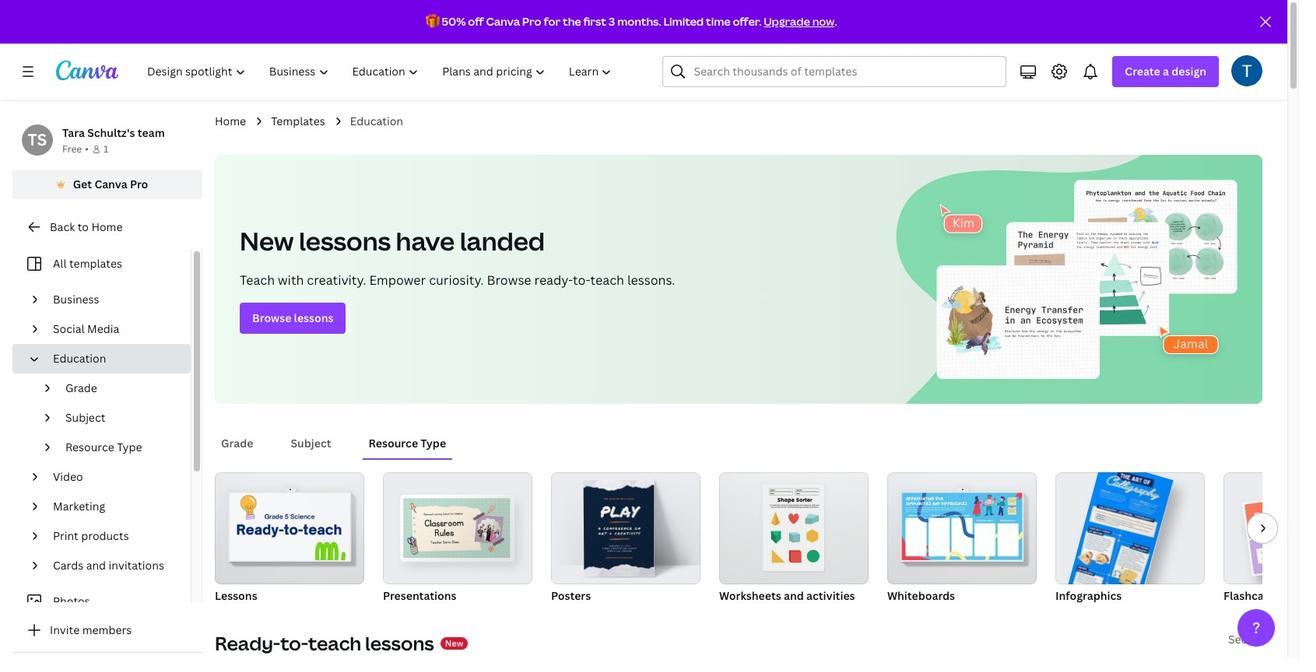 Task type: vqa. For each thing, say whether or not it's contained in the screenshot.
Worksheet image
yes



Task type: describe. For each thing, give the bounding box(es) containing it.
resource for the rightmost resource type button
[[369, 436, 418, 451]]

1 horizontal spatial browse
[[487, 272, 531, 289]]

products
[[81, 529, 129, 543]]

see all
[[1229, 632, 1263, 647]]

1 vertical spatial browse
[[252, 311, 291, 325]]

get canva pro button
[[12, 170, 202, 199]]

flashcards link
[[1224, 473, 1299, 607]]

social media link
[[47, 315, 181, 344]]

educational poster image inside posters link
[[584, 480, 654, 577]]

0 horizontal spatial subject button
[[59, 403, 181, 433]]

photos link
[[22, 587, 181, 617]]

education whiteboard image inside whiteboards link
[[902, 493, 1023, 561]]

🎁
[[426, 14, 440, 29]]

templates
[[69, 256, 122, 271]]

upgrade now button
[[764, 14, 835, 29]]

with
[[278, 272, 304, 289]]

see
[[1229, 632, 1248, 647]]

video link
[[47, 462, 181, 492]]

limited
[[664, 14, 704, 29]]

presentations link
[[383, 473, 533, 607]]

get canva pro
[[73, 177, 148, 192]]

free
[[62, 142, 82, 156]]

lessons.
[[627, 272, 675, 289]]

top level navigation element
[[137, 56, 626, 87]]

posters
[[551, 589, 591, 603]]

lessons
[[215, 589, 257, 603]]

all templates link
[[22, 249, 181, 279]]

type for resource type button to the left
[[117, 440, 142, 455]]

cards
[[53, 558, 83, 573]]

print products
[[53, 529, 129, 543]]

invitations
[[109, 558, 164, 573]]

upgrade
[[764, 14, 810, 29]]

social
[[53, 322, 85, 336]]

invite members button
[[12, 615, 202, 646]]

curiosity.
[[429, 272, 484, 289]]

0 vertical spatial pro
[[522, 14, 542, 29]]

team
[[138, 125, 165, 140]]

schultz's
[[87, 125, 135, 140]]

creativity.
[[307, 272, 366, 289]]

tara schultz's team image
[[22, 125, 53, 156]]

•
[[85, 142, 89, 156]]

business
[[53, 292, 99, 307]]

media
[[87, 322, 119, 336]]

posters link
[[551, 473, 701, 607]]

presentations
[[383, 589, 457, 603]]

worksheets
[[719, 589, 782, 603]]

to
[[78, 220, 89, 234]]

back to home link
[[12, 212, 202, 243]]

back to home
[[50, 220, 123, 234]]

1 horizontal spatial to-
[[573, 272, 591, 289]]

video
[[53, 470, 83, 484]]

ready-
[[215, 631, 280, 656]]

1 vertical spatial subject
[[291, 436, 331, 451]]

invite
[[50, 623, 80, 638]]

tara
[[62, 125, 85, 140]]

new lessons have landed
[[240, 224, 545, 258]]

0 horizontal spatial subject
[[65, 410, 105, 425]]

the
[[563, 14, 581, 29]]

worksheets and activities link
[[719, 473, 869, 607]]

0 vertical spatial grade
[[65, 381, 97, 396]]

templates link
[[271, 113, 325, 130]]

teach with creativity. empower curiosity. browse ready-to-teach lessons.
[[240, 272, 675, 289]]

free •
[[62, 142, 89, 156]]

ready-to-teach lessons
[[215, 631, 434, 656]]

landed
[[460, 224, 545, 258]]

worksheets and activities
[[719, 589, 855, 603]]

1 vertical spatial home
[[91, 220, 123, 234]]

whiteboards
[[888, 589, 955, 603]]

first
[[584, 14, 607, 29]]

a
[[1163, 64, 1169, 79]]

templates
[[271, 114, 325, 128]]

empower
[[369, 272, 426, 289]]

50%
[[442, 14, 466, 29]]

1 vertical spatial grade
[[221, 436, 253, 451]]

0 horizontal spatial education
[[53, 351, 106, 366]]

cards and invitations
[[53, 558, 164, 573]]

create a design button
[[1113, 56, 1219, 87]]

tara schultz's team
[[62, 125, 165, 140]]



Task type: locate. For each thing, give the bounding box(es) containing it.
browse down the landed
[[487, 272, 531, 289]]

create a design
[[1125, 64, 1207, 79]]

resource type button
[[363, 429, 452, 459], [59, 433, 181, 462]]

pro inside button
[[130, 177, 148, 192]]

1 horizontal spatial new
[[445, 638, 464, 649]]

resource type for resource type button to the left
[[65, 440, 142, 455]]

🎁 50% off canva pro for the first 3 months. limited time offer. upgrade now .
[[426, 14, 837, 29]]

1 vertical spatial new
[[445, 638, 464, 649]]

Search search field
[[694, 57, 997, 86]]

members
[[82, 623, 132, 638]]

0 horizontal spatial home
[[91, 220, 123, 234]]

type for the rightmost resource type button
[[421, 436, 446, 451]]

tara schultz's team element
[[22, 125, 53, 156]]

1 vertical spatial to-
[[280, 631, 308, 656]]

1 vertical spatial canva
[[95, 177, 127, 192]]

and left activities
[[784, 589, 804, 603]]

pro left for in the top of the page
[[522, 14, 542, 29]]

new up teach
[[240, 224, 294, 258]]

pro down team
[[130, 177, 148, 192]]

1 horizontal spatial grade
[[221, 436, 253, 451]]

education whiteboard image
[[888, 473, 1037, 585], [902, 493, 1023, 561]]

canva
[[486, 14, 520, 29], [95, 177, 127, 192]]

teach
[[591, 272, 624, 289], [308, 631, 361, 656]]

invite members
[[50, 623, 132, 638]]

browse lessons link
[[240, 303, 346, 334]]

pro
[[522, 14, 542, 29], [130, 177, 148, 192]]

flashcard image
[[1224, 473, 1299, 585]]

and right cards
[[86, 558, 106, 573]]

1 vertical spatial grade button
[[215, 429, 260, 459]]

1 vertical spatial teach
[[308, 631, 361, 656]]

have
[[396, 224, 455, 258]]

1 horizontal spatial resource type
[[369, 436, 446, 451]]

new down presentations
[[445, 638, 464, 649]]

resource for resource type button to the left
[[65, 440, 114, 455]]

lesson image
[[215, 473, 364, 585], [229, 493, 350, 561]]

and for cards
[[86, 558, 106, 573]]

home link
[[215, 113, 246, 130]]

lessons down "with" at the left of page
[[294, 311, 334, 325]]

0 vertical spatial to-
[[573, 272, 591, 289]]

all
[[53, 256, 67, 271]]

0 horizontal spatial resource
[[65, 440, 114, 455]]

0 horizontal spatial grade button
[[59, 374, 181, 403]]

infographics
[[1056, 589, 1122, 603]]

get
[[73, 177, 92, 192]]

home left templates
[[215, 114, 246, 128]]

1 horizontal spatial subject button
[[285, 429, 338, 459]]

1 horizontal spatial education
[[350, 114, 403, 128]]

1 horizontal spatial grade button
[[215, 429, 260, 459]]

ready-
[[534, 272, 573, 289]]

resource type
[[369, 436, 446, 451], [65, 440, 142, 455]]

resource type for the rightmost resource type button
[[369, 436, 446, 451]]

0 horizontal spatial to-
[[280, 631, 308, 656]]

time
[[706, 14, 731, 29]]

0 horizontal spatial new
[[240, 224, 294, 258]]

canva right get
[[95, 177, 127, 192]]

1 horizontal spatial canva
[[486, 14, 520, 29]]

1 horizontal spatial teach
[[591, 272, 624, 289]]

marketing link
[[47, 492, 181, 522]]

0 horizontal spatial canva
[[95, 177, 127, 192]]

1 vertical spatial pro
[[130, 177, 148, 192]]

subject
[[65, 410, 105, 425], [291, 436, 331, 451]]

browse down teach
[[252, 311, 291, 325]]

0 horizontal spatial browse
[[252, 311, 291, 325]]

0 vertical spatial teach
[[591, 272, 624, 289]]

months.
[[618, 14, 662, 29]]

back
[[50, 220, 75, 234]]

0 horizontal spatial pro
[[130, 177, 148, 192]]

new lessons have landed image
[[889, 155, 1263, 404]]

grade
[[65, 381, 97, 396], [221, 436, 253, 451]]

0 vertical spatial browse
[[487, 272, 531, 289]]

1
[[103, 142, 108, 156]]

all
[[1250, 632, 1263, 647]]

resource
[[369, 436, 418, 451], [65, 440, 114, 455]]

1 horizontal spatial home
[[215, 114, 246, 128]]

print products link
[[47, 522, 181, 551]]

3
[[609, 14, 615, 29]]

all templates
[[53, 256, 122, 271]]

0 vertical spatial new
[[240, 224, 294, 258]]

and for worksheets
[[784, 589, 804, 603]]

0 vertical spatial subject
[[65, 410, 105, 425]]

see all link
[[1229, 632, 1263, 647]]

lessons for browse
[[294, 311, 334, 325]]

0 horizontal spatial type
[[117, 440, 142, 455]]

None search field
[[663, 56, 1007, 87]]

1 horizontal spatial resource
[[369, 436, 418, 451]]

browse
[[487, 272, 531, 289], [252, 311, 291, 325]]

now
[[813, 14, 835, 29]]

canva right 'off'
[[486, 14, 520, 29]]

activities
[[807, 589, 855, 603]]

new for new lessons have landed
[[240, 224, 294, 258]]

0 horizontal spatial and
[[86, 558, 106, 573]]

type
[[421, 436, 446, 451], [117, 440, 142, 455]]

1 vertical spatial lessons
[[294, 311, 334, 325]]

offer.
[[733, 14, 762, 29]]

lessons down presentations
[[365, 631, 434, 656]]

education presentation image inside presentations 'link'
[[403, 499, 510, 559]]

lesson image inside lessons link
[[229, 493, 350, 561]]

1 horizontal spatial and
[[784, 589, 804, 603]]

business link
[[47, 285, 181, 315]]

cards and invitations link
[[47, 551, 181, 581]]

design
[[1172, 64, 1207, 79]]

1 horizontal spatial subject
[[291, 436, 331, 451]]

0 horizontal spatial teach
[[308, 631, 361, 656]]

print
[[53, 529, 79, 543]]

education down top level navigation element
[[350, 114, 403, 128]]

0 vertical spatial and
[[86, 558, 106, 573]]

and
[[86, 558, 106, 573], [784, 589, 804, 603]]

education presentation image
[[383, 473, 533, 585], [403, 499, 510, 559]]

worksheet image
[[719, 473, 869, 585], [763, 485, 825, 572]]

for
[[544, 14, 561, 29]]

0 horizontal spatial grade
[[65, 381, 97, 396]]

browse lessons
[[252, 311, 334, 325]]

1 horizontal spatial pro
[[522, 14, 542, 29]]

create
[[1125, 64, 1161, 79]]

new
[[240, 224, 294, 258], [445, 638, 464, 649]]

lessons
[[299, 224, 391, 258], [294, 311, 334, 325], [365, 631, 434, 656]]

grade button
[[59, 374, 181, 403], [215, 429, 260, 459]]

photos
[[53, 594, 90, 609]]

education down the social media
[[53, 351, 106, 366]]

.
[[835, 14, 837, 29]]

0 vertical spatial lessons
[[299, 224, 391, 258]]

home right 'to'
[[91, 220, 123, 234]]

1 vertical spatial education
[[53, 351, 106, 366]]

lessons link
[[215, 473, 364, 607]]

teach
[[240, 272, 275, 289]]

social media
[[53, 322, 119, 336]]

off
[[468, 14, 484, 29]]

0 vertical spatial education
[[350, 114, 403, 128]]

tara schultz image
[[1232, 55, 1263, 86]]

to-
[[573, 272, 591, 289], [280, 631, 308, 656]]

1 horizontal spatial type
[[421, 436, 446, 451]]

lessons for new
[[299, 224, 391, 258]]

lessons up creativity.
[[299, 224, 391, 258]]

0 vertical spatial canva
[[486, 14, 520, 29]]

flashcards
[[1224, 589, 1281, 603]]

canva inside button
[[95, 177, 127, 192]]

education infographic image
[[1060, 460, 1174, 633], [1056, 473, 1205, 585]]

1 vertical spatial and
[[784, 589, 804, 603]]

0 vertical spatial home
[[215, 114, 246, 128]]

0 horizontal spatial resource type button
[[59, 433, 181, 462]]

education
[[350, 114, 403, 128], [53, 351, 106, 366]]

home
[[215, 114, 246, 128], [91, 220, 123, 234]]

whiteboards link
[[888, 473, 1037, 607]]

0 horizontal spatial resource type
[[65, 440, 142, 455]]

educational poster image
[[551, 473, 701, 585], [584, 480, 654, 577]]

0 vertical spatial grade button
[[59, 374, 181, 403]]

2 vertical spatial lessons
[[365, 631, 434, 656]]

infographics link
[[1056, 460, 1205, 633]]

new for new
[[445, 638, 464, 649]]

1 horizontal spatial resource type button
[[363, 429, 452, 459]]

marketing
[[53, 499, 105, 514]]



